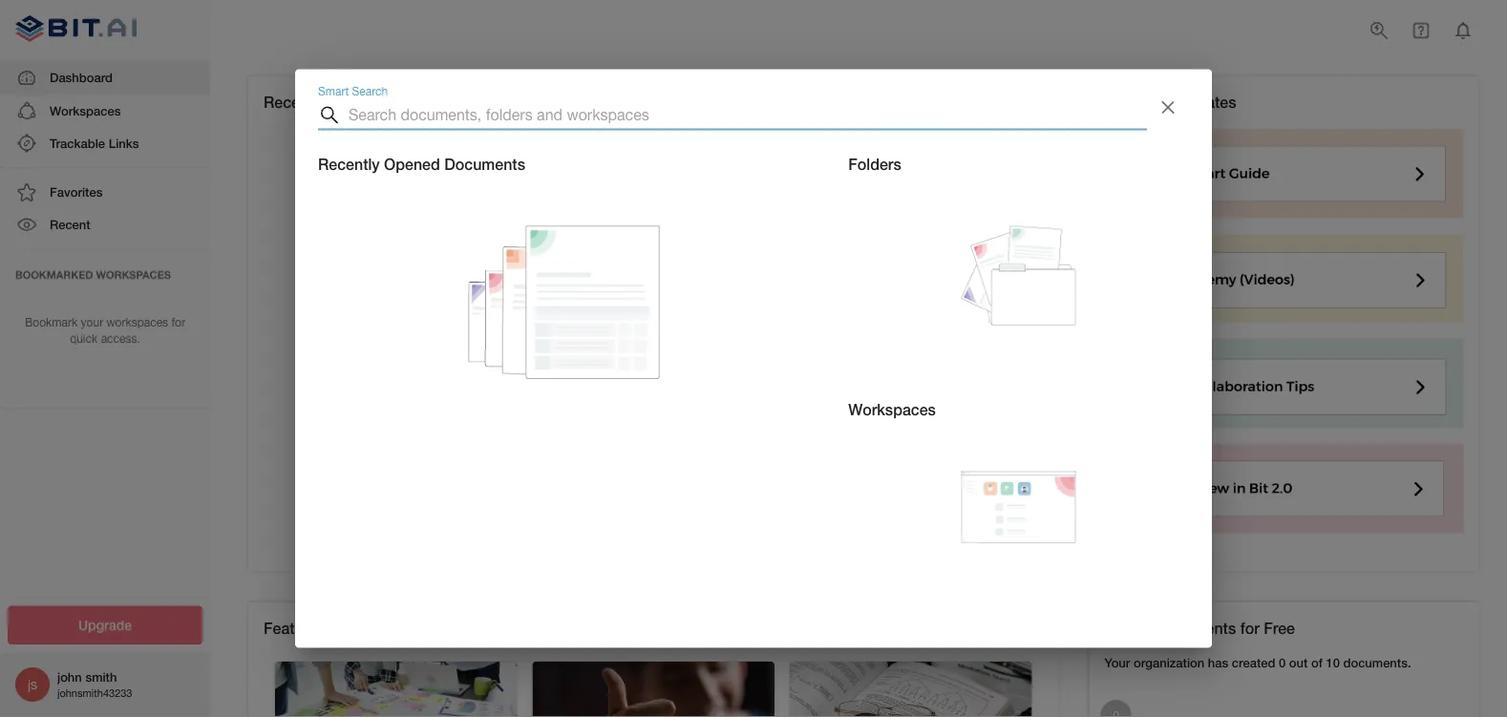 Task type: describe. For each thing, give the bounding box(es) containing it.
1 horizontal spatial workspaces
[[849, 400, 936, 418]]

opened inside dialog
[[384, 155, 440, 173]]

documents.
[[1344, 655, 1412, 670]]

tips
[[1129, 93, 1159, 111]]

smart
[[318, 85, 349, 98]]

quick
[[70, 332, 98, 345]]

folders
[[849, 155, 902, 173]]

recent
[[50, 217, 90, 232]]

access.
[[101, 332, 140, 345]]

johnsmith43233
[[57, 687, 132, 700]]

bookmarked
[[15, 269, 93, 281]]

bookmarked workspaces
[[15, 269, 171, 281]]

smith
[[85, 670, 117, 685]]

50
[[1134, 619, 1151, 637]]

bookmark your workspaces for quick access.
[[25, 316, 185, 345]]

free
[[1264, 619, 1296, 637]]

👩🏻💻transition plan template image
[[275, 662, 517, 718]]

any
[[446, 341, 466, 356]]

of
[[1312, 655, 1323, 670]]

upgrade
[[78, 618, 132, 633]]

haven't
[[353, 341, 395, 356]]

0 vertical spatial documents
[[390, 93, 471, 111]]

bit tips & updates
[[1105, 93, 1237, 111]]

0 vertical spatial recently opened documents
[[264, 93, 471, 111]]

trackable links
[[50, 136, 139, 150]]

john
[[57, 670, 82, 685]]

recently inside dialog
[[318, 155, 380, 173]]

featured
[[264, 619, 327, 637]]

js
[[28, 677, 37, 693]]

you haven't opened any documents yet.
[[329, 341, 558, 356]]

smart search
[[318, 85, 388, 98]]

get 50 documents for free
[[1105, 619, 1296, 637]]

workspaces inside button
[[50, 103, 121, 118]]

favorites button
[[0, 176, 210, 209]]

trackable links button
[[0, 127, 210, 160]]

documents
[[470, 341, 534, 356]]

workspaces
[[106, 316, 168, 329]]

Search documents, folders and workspaces text field
[[349, 100, 1148, 130]]

bit
[[1105, 93, 1125, 111]]

organization
[[1134, 655, 1205, 670]]

recent button
[[0, 209, 210, 241]]

10
[[1327, 655, 1340, 670]]

your organization has created 0 out of 10 documents.
[[1105, 655, 1412, 670]]

opened
[[399, 341, 442, 356]]

1 vertical spatial documents
[[444, 155, 525, 173]]

search
[[352, 85, 388, 98]]

updates
[[1177, 93, 1237, 111]]



Task type: vqa. For each thing, say whether or not it's contained in the screenshot.
for
yes



Task type: locate. For each thing, give the bounding box(es) containing it.
0 vertical spatial recently
[[264, 93, 325, 111]]

0 vertical spatial workspaces
[[50, 103, 121, 118]]

documents
[[390, 93, 471, 111], [444, 155, 525, 173], [1156, 619, 1237, 637]]

for inside bookmark your workspaces for quick access.
[[171, 316, 185, 329]]

dashboard
[[50, 70, 113, 85]]

recently left 'search'
[[264, 93, 325, 111]]

trackable
[[50, 136, 105, 150]]

workspaces
[[96, 269, 171, 281]]

for
[[171, 316, 185, 329], [1241, 619, 1260, 637]]

recently opened documents
[[264, 93, 471, 111], [318, 155, 525, 173]]

0 vertical spatial for
[[171, 316, 185, 329]]

0
[[1279, 655, 1286, 670]]

0 horizontal spatial for
[[171, 316, 185, 329]]

&
[[1163, 93, 1173, 111]]

for left free
[[1241, 619, 1260, 637]]

workspaces button
[[0, 94, 210, 127]]

your
[[81, 316, 103, 329]]

2 vertical spatial documents
[[1156, 619, 1237, 637]]

templates
[[331, 619, 403, 637]]

out
[[1290, 655, 1308, 670]]

upgrade button
[[8, 606, 203, 645]]

featured templates
[[264, 619, 403, 637]]

0 vertical spatial opened
[[330, 93, 386, 111]]

for right workspaces
[[171, 316, 185, 329]]

🎓thesis image
[[790, 662, 1032, 718]]

1 vertical spatial workspaces
[[849, 400, 936, 418]]

yet.
[[537, 341, 558, 356]]

opened
[[330, 93, 386, 111], [384, 155, 440, 173]]

recently
[[264, 93, 325, 111], [318, 155, 380, 173]]

1 vertical spatial recently opened documents
[[318, 155, 525, 173]]

recently down smart search
[[318, 155, 380, 173]]

1 vertical spatial for
[[1241, 619, 1260, 637]]

your
[[1105, 655, 1131, 670]]

bookmark
[[25, 316, 78, 329]]

dashboard button
[[0, 62, 210, 94]]

created
[[1232, 655, 1276, 670]]

favorites
[[50, 185, 103, 199]]

workspaces
[[50, 103, 121, 118], [849, 400, 936, 418]]

1 vertical spatial recently
[[318, 155, 380, 173]]

1 horizontal spatial for
[[1241, 619, 1260, 637]]

dialog containing recently opened documents
[[295, 69, 1213, 648]]

get
[[1105, 619, 1130, 637]]

has
[[1209, 655, 1229, 670]]

0 horizontal spatial workspaces
[[50, 103, 121, 118]]

for for documents
[[1241, 619, 1260, 637]]

dialog
[[295, 69, 1213, 648]]

john smith johnsmith43233
[[57, 670, 132, 700]]

📞 customer satisfaction survey image
[[533, 662, 775, 718]]

recently opened documents inside dialog
[[318, 155, 525, 173]]

1 vertical spatial opened
[[384, 155, 440, 173]]

links
[[109, 136, 139, 150]]

you
[[329, 341, 350, 356]]

for for workspaces
[[171, 316, 185, 329]]



